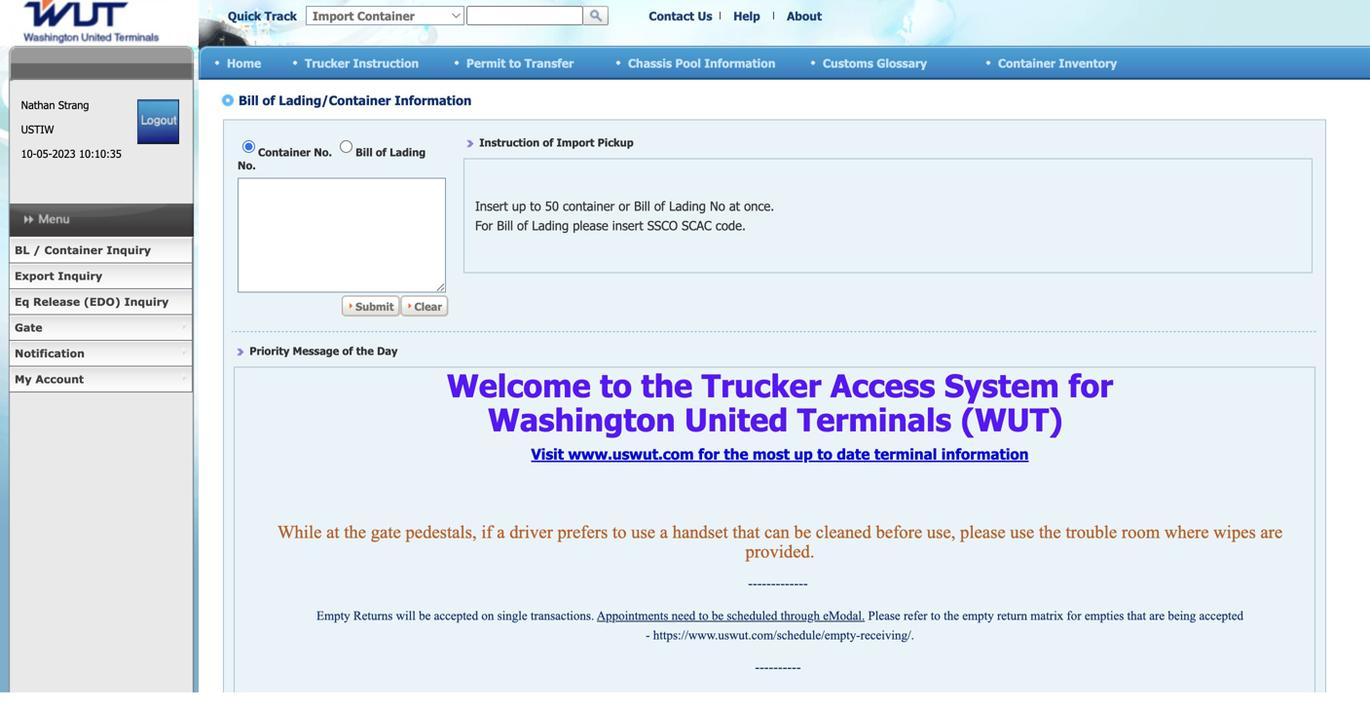 Task type: vqa. For each thing, say whether or not it's contained in the screenshot.
login icon
yes



Task type: locate. For each thing, give the bounding box(es) containing it.
help
[[734, 9, 761, 23]]

chassis pool information
[[628, 56, 776, 70]]

inquiry right the (edo)
[[124, 295, 169, 308]]

2 vertical spatial inquiry
[[124, 295, 169, 308]]

0 vertical spatial inquiry
[[106, 244, 151, 257]]

export inquiry link
[[9, 264, 193, 289]]

inquiry inside export inquiry link
[[58, 269, 102, 283]]

1 vertical spatial inquiry
[[58, 269, 102, 283]]

1 vertical spatial container
[[44, 244, 103, 257]]

/
[[33, 244, 41, 257]]

contact
[[649, 9, 695, 23]]

quick track
[[228, 9, 297, 23]]

customs
[[823, 56, 874, 70]]

None text field
[[467, 6, 584, 25]]

about link
[[787, 9, 822, 23]]

notification link
[[9, 341, 193, 367]]

10-
[[21, 147, 37, 160]]

strang
[[58, 98, 89, 112]]

inquiry
[[106, 244, 151, 257], [58, 269, 102, 283], [124, 295, 169, 308]]

(edo)
[[84, 295, 121, 308]]

customs glossary
[[823, 56, 927, 70]]

account
[[35, 373, 84, 386]]

container
[[999, 56, 1056, 70], [44, 244, 103, 257]]

permit to transfer
[[467, 56, 574, 70]]

information
[[705, 56, 776, 70]]

bl / container inquiry link
[[9, 238, 193, 264]]

instruction
[[353, 56, 419, 70]]

my account
[[15, 373, 84, 386]]

inquiry down bl / container inquiry
[[58, 269, 102, 283]]

container up export inquiry
[[44, 244, 103, 257]]

trucker
[[305, 56, 350, 70]]

inventory
[[1059, 56, 1118, 70]]

0 vertical spatial container
[[999, 56, 1056, 70]]

container left the inventory
[[999, 56, 1056, 70]]

bl / container inquiry
[[15, 244, 151, 257]]

track
[[265, 9, 297, 23]]

container inventory
[[999, 56, 1118, 70]]

my
[[15, 373, 32, 386]]

inquiry for container
[[106, 244, 151, 257]]

ustiw
[[21, 123, 54, 136]]

inquiry inside bl / container inquiry link
[[106, 244, 151, 257]]

inquiry up export inquiry link
[[106, 244, 151, 257]]

eq
[[15, 295, 29, 308]]

eq release (edo) inquiry link
[[9, 289, 193, 315]]

inquiry inside the eq release (edo) inquiry "link"
[[124, 295, 169, 308]]

05-
[[37, 147, 52, 160]]

permit
[[467, 56, 506, 70]]



Task type: describe. For each thing, give the bounding box(es) containing it.
nathan
[[21, 98, 55, 112]]

contact us
[[649, 9, 713, 23]]

notification
[[15, 347, 85, 360]]

bl
[[15, 244, 30, 257]]

export inquiry
[[15, 269, 102, 283]]

export
[[15, 269, 54, 283]]

inquiry for (edo)
[[124, 295, 169, 308]]

help link
[[734, 9, 761, 23]]

contact us link
[[649, 9, 713, 23]]

home
[[227, 56, 261, 70]]

trucker instruction
[[305, 56, 419, 70]]

glossary
[[877, 56, 927, 70]]

0 horizontal spatial container
[[44, 244, 103, 257]]

to
[[509, 56, 521, 70]]

nathan strang
[[21, 98, 89, 112]]

us
[[698, 9, 713, 23]]

pool
[[676, 56, 701, 70]]

1 horizontal spatial container
[[999, 56, 1056, 70]]

gate link
[[9, 315, 193, 341]]

quick
[[228, 9, 261, 23]]

gate
[[15, 321, 42, 334]]

about
[[787, 9, 822, 23]]

my account link
[[9, 367, 193, 393]]

eq release (edo) inquiry
[[15, 295, 169, 308]]

2023
[[52, 147, 76, 160]]

10:10:35
[[79, 147, 122, 160]]

10-05-2023 10:10:35
[[21, 147, 122, 160]]

release
[[33, 295, 80, 308]]

transfer
[[525, 56, 574, 70]]

login image
[[138, 99, 179, 144]]

chassis
[[628, 56, 672, 70]]



